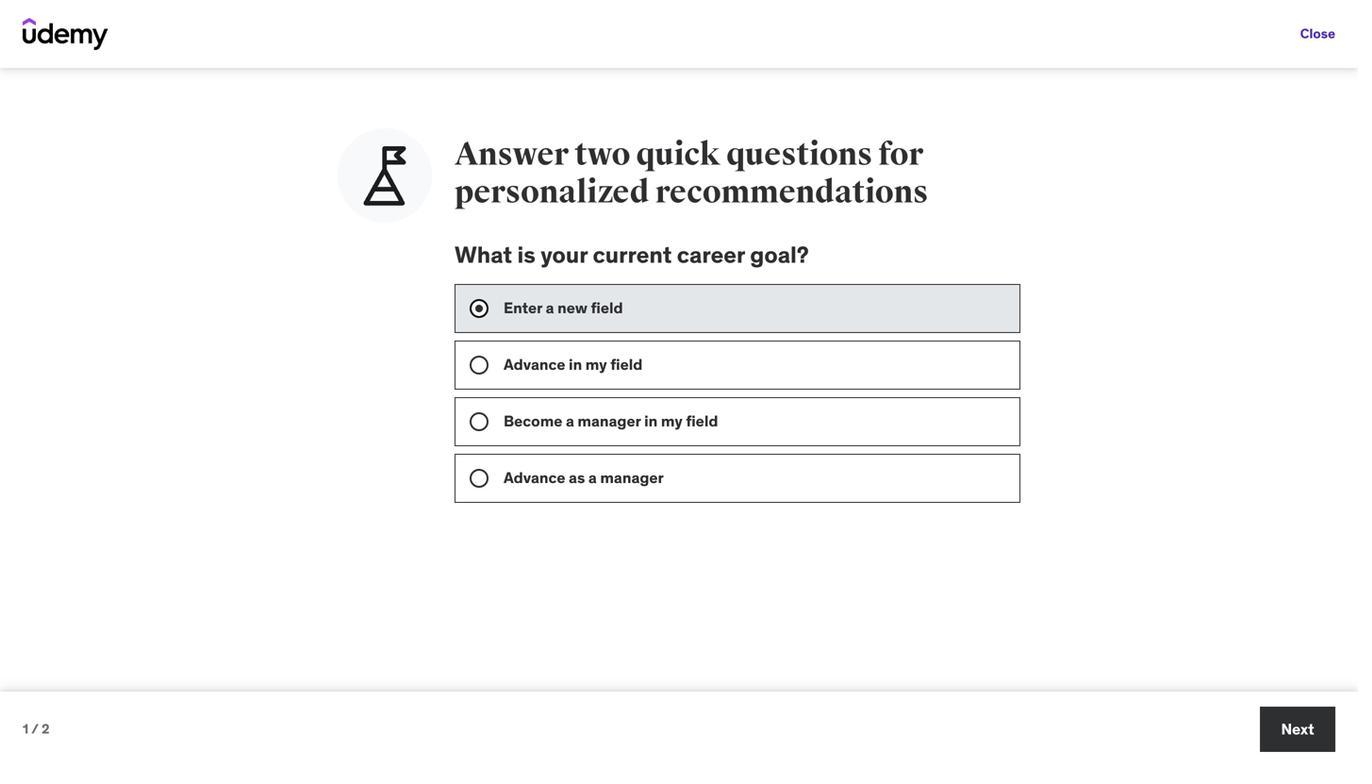 Task type: vqa. For each thing, say whether or not it's contained in the screenshot.
the bottom Carousel 'element'
no



Task type: describe. For each thing, give the bounding box(es) containing it.
your
[[541, 241, 588, 269]]

next
[[1282, 719, 1315, 739]]

advance for advance as a manager
[[504, 468, 566, 487]]

1 / 2
[[23, 721, 50, 738]]

advance as a manager
[[504, 468, 664, 487]]

current
[[593, 241, 672, 269]]

0 vertical spatial in
[[569, 355, 582, 374]]

new
[[558, 298, 588, 317]]

udemy image
[[23, 18, 109, 50]]

0 vertical spatial for
[[239, 36, 269, 64]]

2 vertical spatial a
[[589, 468, 597, 487]]

what
[[455, 241, 513, 269]]

field for enter a new field
[[591, 298, 623, 317]]

close button
[[1301, 15, 1336, 53]]

for inside answer two quick questions for personalized recommendations
[[879, 135, 924, 174]]

enter
[[504, 298, 543, 317]]

occupation
[[432, 405, 503, 422]]

recommended for you
[[70, 36, 313, 64]]

2
[[42, 721, 50, 738]]

/
[[31, 721, 39, 738]]

become a manager in my field
[[504, 411, 719, 431]]

next button
[[1261, 707, 1336, 752]]

1 vertical spatial manager
[[601, 468, 664, 487]]



Task type: locate. For each thing, give the bounding box(es) containing it.
in
[[569, 355, 582, 374], [645, 411, 658, 431]]

career
[[677, 241, 745, 269]]

0 horizontal spatial a
[[546, 298, 554, 317]]

recommended
[[70, 36, 234, 64]]

in down new at the left top
[[569, 355, 582, 374]]

edit occupation
[[403, 405, 503, 422]]

field
[[591, 298, 623, 317], [611, 355, 643, 374], [686, 411, 719, 431]]

1 vertical spatial a
[[566, 411, 575, 431]]

a for enter
[[546, 298, 554, 317]]

my
[[586, 355, 607, 374], [661, 411, 683, 431]]

a
[[546, 298, 554, 317], [566, 411, 575, 431], [589, 468, 597, 487]]

in up advance as a manager
[[645, 411, 658, 431]]

answer
[[455, 135, 569, 174]]

0 horizontal spatial my
[[586, 355, 607, 374]]

is
[[518, 241, 536, 269]]

advance
[[504, 355, 566, 374], [504, 468, 566, 487]]

goal?
[[750, 241, 809, 269]]

recommendations
[[656, 173, 929, 212]]

advance in my field
[[504, 355, 643, 374]]

edit occupation button
[[403, 405, 503, 422]]

1 vertical spatial in
[[645, 411, 658, 431]]

1 advance from the top
[[504, 355, 566, 374]]

0 horizontal spatial in
[[569, 355, 582, 374]]

a right become
[[566, 411, 575, 431]]

1 horizontal spatial my
[[661, 411, 683, 431]]

quick
[[637, 135, 721, 174]]

0 vertical spatial a
[[546, 298, 554, 317]]

manager
[[578, 411, 641, 431], [601, 468, 664, 487]]

advance up become
[[504, 355, 566, 374]]

1 horizontal spatial a
[[566, 411, 575, 431]]

manager right as
[[601, 468, 664, 487]]

1
[[23, 721, 29, 738]]

edit
[[403, 405, 429, 422]]

a right as
[[589, 468, 597, 487]]

1 horizontal spatial for
[[879, 135, 924, 174]]

answer two quick questions for personalized recommendations
[[455, 135, 929, 212]]

for
[[239, 36, 269, 64], [879, 135, 924, 174]]

0 vertical spatial manager
[[578, 411, 641, 431]]

1 vertical spatial advance
[[504, 468, 566, 487]]

questions
[[727, 135, 873, 174]]

0 vertical spatial my
[[586, 355, 607, 374]]

2 advance from the top
[[504, 468, 566, 487]]

close
[[1301, 25, 1336, 42]]

advance for advance in my field
[[504, 355, 566, 374]]

you
[[274, 36, 313, 64]]

field for advance in my field
[[611, 355, 643, 374]]

0 horizontal spatial for
[[239, 36, 269, 64]]

advance left as
[[504, 468, 566, 487]]

1 horizontal spatial in
[[645, 411, 658, 431]]

a left new at the left top
[[546, 298, 554, 317]]

2 horizontal spatial a
[[589, 468, 597, 487]]

two
[[575, 135, 631, 174]]

personalized
[[455, 173, 650, 212]]

what is your current career goal?
[[455, 241, 809, 269]]

1 vertical spatial my
[[661, 411, 683, 431]]

0 vertical spatial advance
[[504, 355, 566, 374]]

as
[[569, 468, 585, 487]]

a for become
[[566, 411, 575, 431]]

2 vertical spatial field
[[686, 411, 719, 431]]

1 vertical spatial for
[[879, 135, 924, 174]]

enter a new field
[[504, 298, 623, 317]]

become
[[504, 411, 563, 431]]

1 vertical spatial field
[[611, 355, 643, 374]]

manager up advance as a manager
[[578, 411, 641, 431]]

0 vertical spatial field
[[591, 298, 623, 317]]



